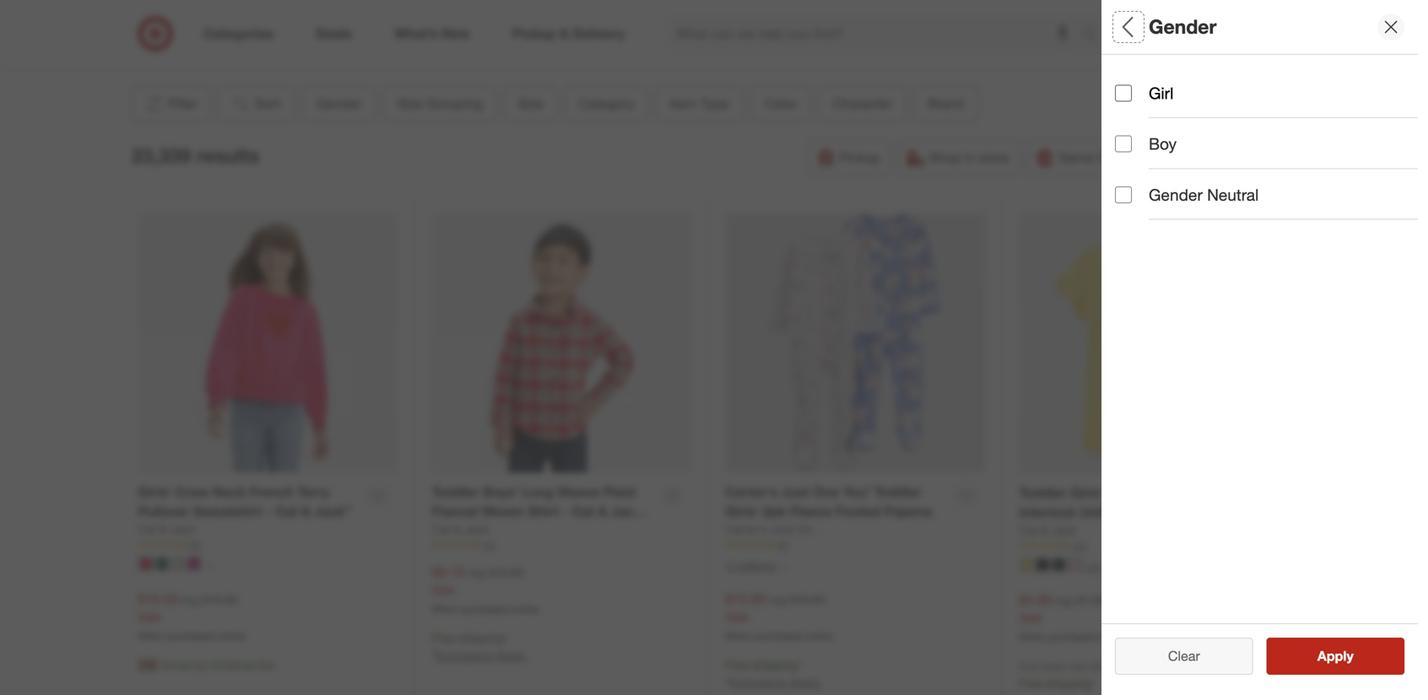 Task type: vqa. For each thing, say whether or not it's contained in the screenshot.
The First Years THE
no



Task type: describe. For each thing, give the bounding box(es) containing it.
$4.90
[[1020, 592, 1053, 609]]

87
[[190, 539, 202, 552]]

by
[[196, 659, 207, 672]]

Girl checkbox
[[1116, 85, 1132, 102]]

fleece
[[790, 504, 832, 520]]

shirt for woven
[[528, 504, 559, 520]]

flannel
[[432, 504, 479, 520]]

footed
[[836, 504, 881, 520]]

clear for clear
[[1169, 649, 1200, 665]]

free for $9.10
[[432, 631, 455, 646]]

exclusions apply. button for $12.60
[[730, 675, 821, 692]]

What can we help you find? suggestions appear below search field
[[666, 15, 1087, 52]]

only
[[1020, 661, 1040, 673]]

short
[[1108, 485, 1144, 502]]

category button
[[565, 85, 649, 122]]

same day delivery button
[[1028, 139, 1184, 176]]

target circle™ link
[[537, 0, 709, 65]]

sleeve for long
[[558, 484, 600, 501]]

you®️
[[843, 484, 871, 501]]

filter
[[168, 95, 198, 112]]

when for $10.50
[[138, 630, 164, 643]]

$10.50
[[138, 591, 179, 608]]

free shipping * * exclusions apply. for $9.10
[[432, 631, 528, 664]]

cat down flannel
[[432, 522, 450, 537]]

- inside girls' crew neck french terry pullover sweatshirt - cat & jack™
[[266, 504, 272, 520]]

sort button
[[217, 85, 295, 122]]

cat & jack for flannel
[[432, 522, 489, 537]]

brand
[[928, 95, 965, 112]]

french
[[250, 484, 294, 501]]

23,339 results
[[132, 144, 259, 168]]

eve
[[259, 659, 275, 672]]

top
[[425, 32, 444, 47]]

0 vertical spatial size grouping
[[397, 95, 483, 112]]

97
[[778, 539, 789, 552]]

toddler boys' long sleeve plaid flannel woven shirt - cat & jack™ red link
[[432, 483, 652, 539]]

gender button inside all filters dialog
[[1116, 55, 1419, 114]]

shop in store
[[930, 149, 1010, 166]]

cat & jack link for pullover
[[138, 522, 195, 538]]

neutral
[[1208, 185, 1259, 205]]

crew
[[175, 484, 209, 501]]

see results
[[1300, 649, 1372, 665]]

$9.10
[[432, 564, 465, 581]]

interlock
[[1020, 504, 1077, 521]]

results for see results
[[1328, 649, 1372, 665]]

item
[[670, 95, 697, 112]]

gender right sort
[[317, 95, 362, 112]]

terry
[[297, 484, 330, 501]]

- for toddler girls' short sleeve interlock uniform polo shirt - cat & jack™
[[1203, 504, 1208, 521]]

character
[[833, 95, 893, 112]]

gender inside all filters dialog
[[1116, 72, 1172, 92]]

results for 23,339 results
[[197, 144, 259, 168]]

toddler girls' short sleeve interlock uniform polo shirt - cat & jack™
[[1020, 485, 1234, 540]]

$12.60
[[726, 591, 766, 608]]

shop
[[930, 149, 962, 166]]

top deals
[[425, 32, 477, 47]]

size button inside all filters dialog
[[1116, 173, 1419, 232]]

carter's just one you®️ toddler girls' 2pk fleece footed pajama link
[[726, 483, 946, 522]]

0 horizontal spatial gender button
[[302, 85, 376, 122]]

category
[[579, 95, 635, 112]]

shirt for polo
[[1168, 504, 1199, 521]]

141
[[1072, 540, 1089, 553]]

jack for uniform
[[1052, 523, 1077, 538]]

cat & jack link for uniform
[[1020, 522, 1077, 539]]

toddler girls' short sleeve interlock uniform polo shirt - cat & jack™ link
[[1020, 484, 1241, 540]]

girls' inside the 'toddler girls' short sleeve interlock uniform polo shirt - cat & jack™'
[[1071, 485, 1104, 502]]

0 horizontal spatial size button
[[504, 85, 558, 122]]

clear button
[[1116, 638, 1254, 676]]

size grouping inside all filters dialog
[[1116, 131, 1222, 151]]

when for $12.60
[[726, 630, 752, 643]]

toddler for toddler boys' long sleeve plaid flannel woven shirt - cat & jack™ red
[[432, 484, 479, 501]]

apply. for $12.60
[[790, 676, 821, 691]]

online for $9.10
[[512, 603, 539, 616]]

- for toddler boys' long sleeve plaid flannel woven shirt - cat & jack™ red
[[563, 504, 569, 520]]

all filters
[[1116, 15, 1197, 39]]

when for $9.10
[[432, 603, 458, 616]]

shipping for $9.10
[[459, 631, 504, 646]]

reg for $9.10
[[468, 566, 485, 580]]

& inside girls' crew neck french terry pullover sweatshirt - cat & jack™
[[302, 504, 311, 520]]

gender neutral
[[1149, 185, 1259, 205]]

pickup button
[[808, 139, 892, 176]]

$4.90 reg $7.00 sale when purchased online
[[1020, 592, 1127, 644]]

jack™ for toddler boys' long sleeve plaid flannel woven shirt - cat & jack™ red
[[612, 504, 649, 520]]

all
[[1116, 15, 1139, 39]]

search
[[1075, 27, 1116, 44]]

$13.00
[[489, 566, 524, 580]]

girls' crew neck french terry pullover sweatshirt - cat & jack™ link
[[138, 483, 358, 522]]

in
[[965, 149, 976, 166]]

pickup
[[840, 149, 881, 166]]

$35
[[1092, 661, 1108, 673]]

all filters dialog
[[1102, 0, 1419, 696]]

uniform
[[1080, 504, 1132, 521]]

woven
[[482, 504, 525, 520]]

gender dialog
[[1102, 0, 1419, 696]]

carter's for carter's just one you
[[726, 522, 768, 537]]

2pk
[[763, 504, 786, 520]]

delivery
[[1125, 149, 1173, 166]]

jack™ inside girls' crew neck french terry pullover sweatshirt - cat & jack™
[[315, 504, 352, 520]]

arrives
[[162, 659, 193, 672]]

23,339
[[132, 144, 191, 168]]

arrives by christmas eve
[[162, 659, 275, 672]]

carter's just one you
[[726, 522, 842, 537]]

purchased for $4.90
[[1049, 631, 1097, 644]]

color
[[765, 95, 798, 112]]

seasonal shipping icon image
[[138, 656, 158, 676]]

purchased for $10.50
[[167, 630, 215, 643]]

jack™ for toddler girls' short sleeve interlock uniform polo shirt - cat & jack™
[[1033, 524, 1070, 540]]

exclusions apply. button for $9.10
[[436, 648, 528, 665]]

$15.00
[[202, 593, 238, 607]]

Boy checkbox
[[1116, 136, 1132, 153]]

same
[[1059, 149, 1094, 166]]

just for you®️
[[782, 484, 809, 501]]

girls' inside carter's just one you®️ toddler girls' 2pk fleece footed pajama
[[726, 504, 759, 520]]

target
[[587, 32, 619, 47]]

boy
[[1149, 134, 1177, 154]]

circle™
[[622, 32, 659, 47]]

grouping inside all filters dialog
[[1152, 131, 1222, 151]]

141 link
[[1020, 539, 1281, 554]]

24
[[484, 539, 496, 552]]

apply. for $9.10
[[496, 649, 528, 664]]

2 vertical spatial shipping
[[1046, 677, 1091, 692]]

jack for flannel
[[464, 522, 489, 537]]



Task type: locate. For each thing, give the bounding box(es) containing it.
gender button
[[1116, 55, 1419, 114], [302, 85, 376, 122]]

sale for $9.10
[[432, 583, 455, 598]]

0 horizontal spatial results
[[197, 144, 259, 168]]

purchased inside $12.60 reg $18.00 sale when purchased online
[[755, 630, 803, 643]]

girls' crew neck french terry pullover sweatshirt - cat & jack™ image
[[138, 213, 398, 473], [138, 213, 398, 473]]

girls' left 2pk
[[726, 504, 759, 520]]

jack up 141
[[1052, 523, 1077, 538]]

online for $10.50
[[218, 630, 245, 643]]

online inside '$9.10 reg $13.00 sale when purchased online'
[[512, 603, 539, 616]]

gender down all filters
[[1116, 72, 1172, 92]]

clear all button
[[1116, 638, 1254, 676]]

reg for $12.60
[[770, 593, 787, 607]]

when inside $12.60 reg $18.00 sale when purchased online
[[726, 630, 752, 643]]

purchased inside $4.90 reg $7.00 sale when purchased online
[[1049, 631, 1097, 644]]

1 horizontal spatial exclusions apply. button
[[730, 675, 821, 692]]

1 horizontal spatial deals
[[1116, 604, 1159, 624]]

1 vertical spatial free
[[726, 658, 749, 673]]

filter button
[[132, 85, 210, 122]]

free shipping * * exclusions apply. down '$9.10 reg $13.00 sale when purchased online'
[[432, 631, 528, 664]]

reg inside "$10.50 reg $15.00 sale when purchased online"
[[182, 593, 199, 607]]

0 vertical spatial exclusions
[[436, 649, 493, 664]]

2 horizontal spatial cat & jack link
[[1020, 522, 1077, 539]]

1 horizontal spatial sleeve
[[1147, 485, 1189, 502]]

one inside carter's just one you®️ toddler girls' 2pk fleece footed pajama
[[813, 484, 839, 501]]

when up seasonal shipping icon
[[138, 630, 164, 643]]

carter's for carter's just one you®️ toddler girls' 2pk fleece footed pajama
[[726, 484, 778, 501]]

1 horizontal spatial exclusions
[[730, 676, 786, 691]]

clear
[[1160, 649, 1192, 665], [1169, 649, 1200, 665]]

2 horizontal spatial free
[[1020, 677, 1043, 692]]

toddler boys' long sleeve plaid flannel woven shirt - cat & jack™ red image
[[432, 213, 692, 473], [432, 213, 692, 473]]

0 vertical spatial deals
[[447, 32, 477, 47]]

1 horizontal spatial jack™
[[612, 504, 649, 520]]

neck
[[213, 484, 246, 501]]

when inside "$10.50 reg $15.00 sale when purchased online"
[[138, 630, 164, 643]]

2 horizontal spatial jack
[[1052, 523, 1077, 538]]

carter's up 2pk
[[726, 484, 778, 501]]

toddler inside toddler boys' long sleeve plaid flannel woven shirt - cat & jack™ red
[[432, 484, 479, 501]]

0 horizontal spatial exclusions apply. button
[[436, 648, 528, 665]]

toddler for toddler girls' short sleeve interlock uniform polo shirt - cat & jack™
[[1020, 485, 1067, 502]]

online inside $4.90 reg $7.00 sale when purchased online
[[1100, 631, 1127, 644]]

apply. down '$9.10 reg $13.00 sale when purchased online'
[[496, 649, 528, 664]]

clear all
[[1160, 649, 1209, 665]]

0 horizontal spatial deals
[[447, 32, 477, 47]]

jack™ down plaid
[[612, 504, 649, 520]]

shirt
[[528, 504, 559, 520], [1168, 504, 1199, 521]]

exclusions down $12.60 reg $18.00 sale when purchased online
[[730, 676, 786, 691]]

0 horizontal spatial shipping
[[459, 631, 504, 646]]

$12.60 reg $18.00 sale when purchased online
[[726, 591, 833, 643]]

$9.10 reg $13.00 sale when purchased online
[[432, 564, 539, 616]]

24 link
[[432, 538, 692, 553]]

size grouping button up neutral
[[1116, 114, 1419, 173]]

cat inside the 'toddler girls' short sleeve interlock uniform polo shirt - cat & jack™'
[[1212, 504, 1234, 521]]

sleeve inside toddler boys' long sleeve plaid flannel woven shirt - cat & jack™ red
[[558, 484, 600, 501]]

sale inside $4.90 reg $7.00 sale when purchased online
[[1020, 611, 1043, 626]]

deals inside button
[[1116, 604, 1159, 624]]

97 link
[[726, 538, 986, 553]]

reg for $10.50
[[182, 593, 199, 607]]

2 horizontal spatial toddler
[[1020, 485, 1067, 502]]

online down "$18.00"
[[806, 630, 833, 643]]

orders
[[1111, 661, 1140, 673]]

0 horizontal spatial sleeve
[[558, 484, 600, 501]]

1 carter's from the top
[[726, 484, 778, 501]]

deals right '$7.00' on the bottom
[[1116, 604, 1159, 624]]

1 vertical spatial exclusions apply. button
[[730, 675, 821, 692]]

1 horizontal spatial jack
[[464, 522, 489, 537]]

item type
[[670, 95, 730, 112]]

cat & jack down interlock
[[1020, 523, 1077, 538]]

one down fleece
[[797, 522, 819, 537]]

exclusions
[[436, 649, 493, 664], [730, 676, 786, 691]]

jack up 87
[[171, 522, 195, 537]]

one for you®️
[[813, 484, 839, 501]]

shirt down long
[[528, 504, 559, 520]]

sale for $12.60
[[726, 610, 749, 625]]

just up 97
[[772, 522, 794, 537]]

size
[[397, 95, 423, 112], [518, 95, 544, 112], [1116, 131, 1147, 151], [1116, 191, 1147, 210]]

0 horizontal spatial exclusions
[[436, 649, 493, 664]]

shirt inside toddler boys' long sleeve plaid flannel woven shirt - cat & jack™ red
[[528, 504, 559, 520]]

search button
[[1075, 15, 1116, 56]]

results right see
[[1328, 649, 1372, 665]]

one for you
[[797, 522, 819, 537]]

reg left $15.00
[[182, 593, 199, 607]]

1 clear from the left
[[1160, 649, 1192, 665]]

2 horizontal spatial shipping
[[1046, 677, 1091, 692]]

1 horizontal spatial apply.
[[790, 676, 821, 691]]

0 horizontal spatial jack
[[171, 522, 195, 537]]

size grouping down girl
[[1116, 131, 1222, 151]]

cat inside toddler boys' long sleeve plaid flannel woven shirt - cat & jack™ red
[[572, 504, 595, 520]]

results
[[197, 144, 259, 168], [1328, 649, 1372, 665]]

ships
[[1043, 661, 1067, 673]]

- right polo
[[1203, 504, 1208, 521]]

free shipping * * exclusions apply. for $12.60
[[726, 658, 821, 691]]

top deals link
[[364, 0, 537, 48]]

jack™
[[315, 504, 352, 520], [612, 504, 649, 520], [1033, 524, 1070, 540]]

carter's inside carter's just one you link
[[726, 522, 768, 537]]

cat & jack link down interlock
[[1020, 522, 1077, 539]]

reg left '$7.00' on the bottom
[[1056, 593, 1073, 608]]

exclusions apply. button down $12.60 reg $18.00 sale when purchased online
[[730, 675, 821, 692]]

jack™ inside the 'toddler girls' short sleeve interlock uniform polo shirt - cat & jack™'
[[1033, 524, 1070, 540]]

toddler inside carter's just one you®️ toddler girls' 2pk fleece footed pajama
[[875, 484, 922, 501]]

1 horizontal spatial size grouping button
[[1116, 114, 1419, 173]]

plaid
[[604, 484, 636, 501]]

0 horizontal spatial girls'
[[138, 484, 171, 501]]

cat
[[275, 504, 298, 520], [572, 504, 595, 520], [1212, 504, 1234, 521], [138, 522, 157, 537], [432, 522, 450, 537], [1020, 523, 1038, 538]]

1 vertical spatial carter's
[[726, 522, 768, 537]]

1 vertical spatial shipping
[[753, 658, 798, 673]]

purchased
[[461, 603, 509, 616], [167, 630, 215, 643], [755, 630, 803, 643], [1049, 631, 1097, 644]]

girls' up uniform
[[1071, 485, 1104, 502]]

0 horizontal spatial toddler
[[432, 484, 479, 501]]

0 horizontal spatial size grouping button
[[383, 85, 497, 122]]

jack™ inside toddler boys' long sleeve plaid flannel woven shirt - cat & jack™ red
[[612, 504, 649, 520]]

size button
[[504, 85, 558, 122], [1116, 173, 1419, 232]]

reg inside $12.60 reg $18.00 sale when purchased online
[[770, 593, 787, 607]]

carter's down 2pk
[[726, 522, 768, 537]]

clear right the orders
[[1169, 649, 1200, 665]]

girls' inside girls' crew neck french terry pullover sweatshirt - cat & jack™
[[138, 484, 171, 501]]

cat & jack down flannel
[[432, 522, 489, 537]]

when down the '$12.60'
[[726, 630, 752, 643]]

free for $12.60
[[726, 658, 749, 673]]

one up fleece
[[813, 484, 839, 501]]

toddler girls' short sleeve interlock uniform polo shirt - cat & jack™ image
[[1020, 213, 1281, 474], [1020, 213, 1281, 474]]

1 vertical spatial size button
[[1116, 173, 1419, 232]]

grouping down top deals
[[427, 95, 483, 112]]

2 vertical spatial free
[[1020, 677, 1043, 692]]

see results button
[[1267, 638, 1405, 676]]

1 horizontal spatial cat & jack link
[[432, 522, 489, 538]]

0 horizontal spatial -
[[266, 504, 272, 520]]

day
[[1098, 149, 1121, 166]]

gender right all
[[1149, 15, 1217, 39]]

- down french
[[266, 504, 272, 520]]

2 clear from the left
[[1169, 649, 1200, 665]]

clear inside button
[[1160, 649, 1192, 665]]

1 vertical spatial deals
[[1116, 604, 1159, 624]]

redcard™ link
[[709, 0, 882, 48]]

2 horizontal spatial cat & jack
[[1020, 523, 1077, 538]]

0 vertical spatial grouping
[[427, 95, 483, 112]]

1 horizontal spatial free
[[726, 658, 749, 673]]

reg left "$18.00"
[[770, 593, 787, 607]]

online for $4.90
[[1100, 631, 1127, 644]]

purchased for $12.60
[[755, 630, 803, 643]]

just inside carter's just one you link
[[772, 522, 794, 537]]

free down $12.60 reg $18.00 sale when purchased online
[[726, 658, 749, 673]]

cat & jack link down flannel
[[432, 522, 489, 538]]

1 horizontal spatial girls'
[[726, 504, 759, 520]]

0 horizontal spatial jack™
[[315, 504, 352, 520]]

sleeve up polo
[[1147, 485, 1189, 502]]

0 horizontal spatial size grouping
[[397, 95, 483, 112]]

girls' crew neck french terry pullover sweatshirt - cat & jack™
[[138, 484, 352, 520]]

pullover
[[138, 504, 189, 520]]

0 vertical spatial free
[[432, 631, 455, 646]]

boys'
[[483, 484, 518, 501]]

grouping
[[427, 95, 483, 112], [1152, 131, 1222, 151]]

toddler boys' long sleeve plaid flannel woven shirt - cat & jack™ red
[[432, 484, 649, 539]]

shirt inside the 'toddler girls' short sleeve interlock uniform polo shirt - cat & jack™'
[[1168, 504, 1199, 521]]

sleeve for short
[[1147, 485, 1189, 502]]

sale for $10.50
[[138, 610, 161, 625]]

0 horizontal spatial free
[[432, 631, 455, 646]]

sale down $4.90
[[1020, 611, 1043, 626]]

1 horizontal spatial shipping
[[753, 658, 798, 673]]

just inside carter's just one you®️ toddler girls' 2pk fleece footed pajama
[[782, 484, 809, 501]]

2 horizontal spatial -
[[1203, 504, 1208, 521]]

free shipping * * exclusions apply. down $12.60 reg $18.00 sale when purchased online
[[726, 658, 821, 691]]

cat down pullover
[[138, 522, 157, 537]]

purchased inside '$9.10 reg $13.00 sale when purchased online'
[[461, 603, 509, 616]]

cat & jack link
[[138, 522, 195, 538], [432, 522, 489, 538], [1020, 522, 1077, 539]]

1 horizontal spatial size button
[[1116, 173, 1419, 232]]

color button
[[751, 85, 812, 122]]

sale inside "$10.50 reg $15.00 sale when purchased online"
[[138, 610, 161, 625]]

0 vertical spatial exclusions apply. button
[[436, 648, 528, 665]]

deals button
[[1116, 587, 1419, 646]]

cat right polo
[[1212, 504, 1234, 521]]

0 vertical spatial results
[[197, 144, 259, 168]]

type
[[701, 95, 730, 112]]

when for $4.90
[[1020, 631, 1046, 644]]

online inside "$10.50 reg $15.00 sale when purchased online"
[[218, 630, 245, 643]]

cat & jack link down pullover
[[138, 522, 195, 538]]

-
[[266, 504, 272, 520], [563, 504, 569, 520], [1203, 504, 1208, 521]]

cat up 24 link
[[572, 504, 595, 520]]

0 vertical spatial just
[[782, 484, 809, 501]]

free down only on the bottom right of page
[[1020, 677, 1043, 692]]

just
[[782, 484, 809, 501], [772, 522, 794, 537]]

reg right $9.10
[[468, 566, 485, 580]]

sale down the '$12.60'
[[726, 610, 749, 625]]

see
[[1300, 649, 1325, 665]]

red
[[432, 523, 458, 539]]

sale for $4.90
[[1020, 611, 1043, 626]]

0 vertical spatial shipping
[[459, 631, 504, 646]]

apply
[[1318, 649, 1354, 665]]

shirt right polo
[[1168, 504, 1199, 521]]

cat inside girls' crew neck french terry pullover sweatshirt - cat & jack™
[[275, 504, 298, 520]]

jack™ down interlock
[[1033, 524, 1070, 540]]

1 vertical spatial results
[[1328, 649, 1372, 665]]

exclusions apply. button down '$9.10 reg $13.00 sale when purchased online'
[[436, 648, 528, 665]]

when inside $4.90 reg $7.00 sale when purchased online
[[1020, 631, 1046, 644]]

carter's just one you®️ toddler girls' 2pk fleece footed pajama
[[726, 484, 933, 520]]

all
[[1196, 649, 1209, 665]]

& inside the 'toddler girls' short sleeve interlock uniform polo shirt - cat & jack™'
[[1020, 524, 1029, 540]]

0 horizontal spatial apply.
[[496, 649, 528, 664]]

just for you
[[772, 522, 794, 537]]

1 horizontal spatial shirt
[[1168, 504, 1199, 521]]

online for $12.60
[[806, 630, 833, 643]]

1 vertical spatial size grouping
[[1116, 131, 1222, 151]]

free
[[432, 631, 455, 646], [726, 658, 749, 673], [1020, 677, 1043, 692]]

one
[[813, 484, 839, 501], [797, 522, 819, 537]]

sleeve left plaid
[[558, 484, 600, 501]]

item type button
[[656, 85, 744, 122]]

shipping down $12.60 reg $18.00 sale when purchased online
[[753, 658, 798, 673]]

*
[[504, 631, 508, 646], [432, 649, 436, 664], [798, 658, 802, 673], [726, 676, 730, 691], [1091, 677, 1096, 692]]

2 horizontal spatial jack™
[[1033, 524, 1070, 540]]

online up christmas
[[218, 630, 245, 643]]

1 horizontal spatial size grouping
[[1116, 131, 1222, 151]]

1 horizontal spatial toddler
[[875, 484, 922, 501]]

exclusions apply. button
[[436, 648, 528, 665], [730, 675, 821, 692]]

0 horizontal spatial free shipping * * exclusions apply.
[[432, 631, 528, 664]]

purchased for $9.10
[[461, 603, 509, 616]]

when inside '$9.10 reg $13.00 sale when purchased online'
[[432, 603, 458, 616]]

brand button
[[914, 85, 979, 122]]

gender
[[1149, 15, 1217, 39], [1116, 72, 1172, 92], [317, 95, 362, 112], [1149, 185, 1203, 205]]

cat down interlock
[[1020, 523, 1038, 538]]

0 horizontal spatial shirt
[[528, 504, 559, 520]]

shipping for $12.60
[[753, 658, 798, 673]]

0 vertical spatial carter's
[[726, 484, 778, 501]]

reg inside $4.90 reg $7.00 sale when purchased online
[[1056, 593, 1073, 608]]

size grouping
[[397, 95, 483, 112], [1116, 131, 1222, 151]]

1 horizontal spatial cat & jack
[[432, 522, 489, 537]]

clear for clear all
[[1160, 649, 1192, 665]]

toddler inside the 'toddler girls' short sleeve interlock uniform polo shirt - cat & jack™'
[[1020, 485, 1067, 502]]

sale inside '$9.10 reg $13.00 sale when purchased online'
[[432, 583, 455, 598]]

clear inside "button"
[[1169, 649, 1200, 665]]

results down sort button
[[197, 144, 259, 168]]

purchased down "$18.00"
[[755, 630, 803, 643]]

1 vertical spatial just
[[772, 522, 794, 537]]

polo
[[1135, 504, 1164, 521]]

sale inside $12.60 reg $18.00 sale when purchased online
[[726, 610, 749, 625]]

1 horizontal spatial free shipping * * exclusions apply.
[[726, 658, 821, 691]]

girls' up pullover
[[138, 484, 171, 501]]

1 horizontal spatial results
[[1328, 649, 1372, 665]]

carter's inside carter's just one you®️ toddler girls' 2pk fleece footed pajama
[[726, 484, 778, 501]]

online down $13.00 on the bottom of page
[[512, 603, 539, 616]]

store
[[980, 149, 1010, 166]]

sale down $9.10
[[432, 583, 455, 598]]

1 vertical spatial apply.
[[790, 676, 821, 691]]

redcard™
[[769, 32, 822, 47]]

exclusions for $9.10
[[436, 649, 493, 664]]

toddler up pajama
[[875, 484, 922, 501]]

cat & jack link for flannel
[[432, 522, 489, 538]]

cat down french
[[275, 504, 298, 520]]

results inside button
[[1328, 649, 1372, 665]]

toddler
[[432, 484, 479, 501], [875, 484, 922, 501], [1020, 485, 1067, 502]]

exclusions down '$9.10 reg $13.00 sale when purchased online'
[[436, 649, 493, 664]]

size grouping button inside all filters dialog
[[1116, 114, 1419, 173]]

size grouping button down top
[[383, 85, 497, 122]]

0 vertical spatial size button
[[504, 85, 558, 122]]

gender down delivery
[[1149, 185, 1203, 205]]

0 vertical spatial one
[[813, 484, 839, 501]]

sweatshirt
[[193, 504, 262, 520]]

target circle™
[[587, 32, 659, 47]]

online
[[512, 603, 539, 616], [218, 630, 245, 643], [806, 630, 833, 643], [1100, 631, 1127, 644]]

1 horizontal spatial gender button
[[1116, 55, 1419, 114]]

pajama
[[885, 504, 933, 520]]

$10.50 reg $15.00 sale when purchased online
[[138, 591, 245, 643]]

clear left all
[[1160, 649, 1192, 665]]

just up fleece
[[782, 484, 809, 501]]

1 vertical spatial exclusions
[[730, 676, 786, 691]]

jack up 24
[[464, 522, 489, 537]]

1 horizontal spatial -
[[563, 504, 569, 520]]

apply button
[[1267, 638, 1405, 676]]

cat & jack for pullover
[[138, 522, 195, 537]]

you
[[822, 522, 842, 537]]

87 link
[[138, 538, 398, 553]]

cat & jack down pullover
[[138, 522, 195, 537]]

- inside the 'toddler girls' short sleeve interlock uniform polo shirt - cat & jack™'
[[1203, 504, 1208, 521]]

purchased inside "$10.50 reg $15.00 sale when purchased online"
[[167, 630, 215, 643]]

cat & jack for uniform
[[1020, 523, 1077, 538]]

exclusions for $12.60
[[730, 676, 786, 691]]

2 carter's from the top
[[726, 522, 768, 537]]

when down $9.10
[[432, 603, 458, 616]]

christmas
[[210, 659, 256, 672]]

& inside toddler boys' long sleeve plaid flannel woven shirt - cat & jack™ red
[[599, 504, 608, 520]]

0 horizontal spatial cat & jack link
[[138, 522, 195, 538]]

0 horizontal spatial grouping
[[427, 95, 483, 112]]

shipping down '$9.10 reg $13.00 sale when purchased online'
[[459, 631, 504, 646]]

shipping down with
[[1046, 677, 1091, 692]]

jack for pullover
[[171, 522, 195, 537]]

sort
[[255, 95, 281, 112]]

shop in store button
[[898, 139, 1021, 176]]

0 horizontal spatial cat & jack
[[138, 522, 195, 537]]

purchased up the by
[[167, 630, 215, 643]]

apply. down $12.60 reg $18.00 sale when purchased online
[[790, 676, 821, 691]]

free down '$9.10 reg $13.00 sale when purchased online'
[[432, 631, 455, 646]]

when up only on the bottom right of page
[[1020, 631, 1046, 644]]

carter's just one you®️ toddler girls' 2pk fleece footed pajama image
[[726, 213, 986, 473], [726, 213, 986, 473]]

purchased up with
[[1049, 631, 1097, 644]]

Gender Neutral checkbox
[[1116, 186, 1132, 203]]

jack™ down terry
[[315, 504, 352, 520]]

sleeve
[[558, 484, 600, 501], [1147, 485, 1189, 502]]

1 vertical spatial grouping
[[1152, 131, 1222, 151]]

online up the orders
[[1100, 631, 1127, 644]]

- up 24 link
[[563, 504, 569, 520]]

toddler up interlock
[[1020, 485, 1067, 502]]

only ships with $35 orders
[[1020, 661, 1140, 673]]

sale down $10.50 at the left bottom of page
[[138, 610, 161, 625]]

size grouping down top
[[397, 95, 483, 112]]

1 horizontal spatial grouping
[[1152, 131, 1222, 151]]

deals right top
[[447, 32, 477, 47]]

sleeve inside the 'toddler girls' short sleeve interlock uniform polo shirt - cat & jack™'
[[1147, 485, 1189, 502]]

0 vertical spatial apply.
[[496, 649, 528, 664]]

character button
[[819, 85, 907, 122]]

grouping down girl
[[1152, 131, 1222, 151]]

2 horizontal spatial girls'
[[1071, 485, 1104, 502]]

1 vertical spatial one
[[797, 522, 819, 537]]

- inside toddler boys' long sleeve plaid flannel woven shirt - cat & jack™ red
[[563, 504, 569, 520]]

reg for $4.90
[[1056, 593, 1073, 608]]

free shipping *
[[1020, 677, 1096, 692]]

toddler up flannel
[[432, 484, 479, 501]]

online inside $12.60 reg $18.00 sale when purchased online
[[806, 630, 833, 643]]

purchased down $13.00 on the bottom of page
[[461, 603, 509, 616]]

reg inside '$9.10 reg $13.00 sale when purchased online'
[[468, 566, 485, 580]]



